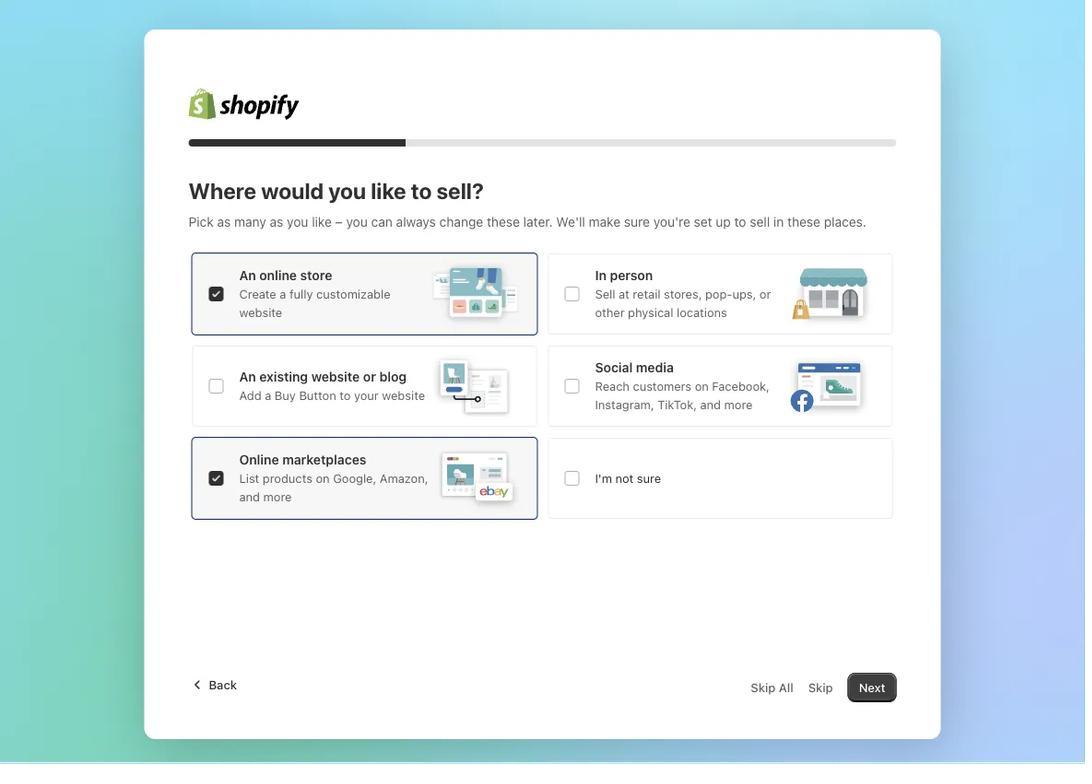 Task type: locate. For each thing, give the bounding box(es) containing it.
1 vertical spatial sure
[[637, 472, 662, 486]]

2 an from the top
[[239, 369, 256, 385]]

an
[[239, 268, 256, 283], [239, 369, 256, 385]]

1 vertical spatial on
[[316, 472, 330, 486]]

on inside social media reach customers on facebook, instagram, tiktok, and more
[[695, 380, 709, 393]]

next
[[859, 681, 886, 695]]

1 horizontal spatial more
[[725, 398, 753, 412]]

1 vertical spatial to
[[735, 214, 747, 230]]

you up –
[[329, 178, 366, 204]]

and right tiktok,
[[701, 398, 721, 412]]

website up button
[[312, 369, 360, 385]]

0 horizontal spatial website
[[239, 306, 283, 320]]

1 horizontal spatial skip
[[809, 681, 834, 695]]

0 horizontal spatial a
[[265, 389, 271, 403]]

products
[[263, 472, 313, 486]]

sure right make
[[624, 214, 650, 230]]

1 vertical spatial more
[[263, 490, 292, 504]]

1 vertical spatial or
[[363, 369, 376, 385]]

1 horizontal spatial these
[[788, 214, 821, 230]]

1 horizontal spatial like
[[371, 178, 406, 204]]

or right ups,
[[760, 287, 772, 301]]

0 vertical spatial website
[[239, 306, 283, 320]]

like
[[371, 178, 406, 204], [312, 214, 332, 230]]

you
[[329, 178, 366, 204], [287, 214, 309, 230], [346, 214, 368, 230]]

an inside 'an existing website or blog add a buy button to your website'
[[239, 369, 256, 385]]

as right many
[[270, 214, 284, 230]]

social media reach customers on facebook, instagram, tiktok, and more
[[595, 360, 770, 412]]

0 horizontal spatial skip
[[751, 681, 776, 695]]

1 horizontal spatial on
[[695, 380, 709, 393]]

list
[[239, 472, 259, 486]]

pop-
[[706, 287, 733, 301]]

in
[[595, 268, 607, 283]]

a inside an online store create a fully customizable website
[[280, 287, 286, 301]]

to left your
[[340, 389, 351, 403]]

or up your
[[363, 369, 376, 385]]

an existing website or blog add a buy button to your website
[[239, 369, 425, 403]]

to
[[411, 178, 432, 204], [735, 214, 747, 230], [340, 389, 351, 403]]

to right the up
[[735, 214, 747, 230]]

amazon,
[[380, 472, 429, 486]]

website
[[239, 306, 283, 320], [312, 369, 360, 385], [382, 389, 425, 403]]

tiktok,
[[658, 398, 697, 412]]

marketplaces
[[282, 452, 367, 468]]

sure
[[624, 214, 650, 230], [637, 472, 662, 486]]

0 vertical spatial an
[[239, 268, 256, 283]]

an up add
[[239, 369, 256, 385]]

pick as many as you like – you can always change these later. we'll make sure you're set up to sell in these places.
[[189, 214, 867, 230]]

1 horizontal spatial to
[[411, 178, 432, 204]]

more
[[725, 398, 753, 412], [263, 490, 292, 504]]

other
[[595, 306, 625, 320]]

0 horizontal spatial and
[[239, 490, 260, 504]]

on
[[695, 380, 709, 393], [316, 472, 330, 486]]

0 vertical spatial like
[[371, 178, 406, 204]]

skip left all at the bottom right
[[751, 681, 776, 695]]

skip right all at the bottom right
[[809, 681, 834, 695]]

on down marketplaces
[[316, 472, 330, 486]]

an inside an online store create a fully customizable website
[[239, 268, 256, 283]]

places.
[[824, 214, 867, 230]]

facebook,
[[713, 380, 770, 393]]

2 skip from the left
[[809, 681, 834, 695]]

2 vertical spatial website
[[382, 389, 425, 403]]

a
[[280, 287, 286, 301], [265, 389, 271, 403]]

an for an existing website or blog
[[239, 369, 256, 385]]

1 horizontal spatial website
[[312, 369, 360, 385]]

1 vertical spatial website
[[312, 369, 360, 385]]

as right 'pick'
[[217, 214, 231, 230]]

1 vertical spatial and
[[239, 490, 260, 504]]

you're
[[654, 214, 691, 230]]

later.
[[524, 214, 553, 230]]

where
[[189, 178, 257, 204]]

1 an from the top
[[239, 268, 256, 283]]

and down the list
[[239, 490, 260, 504]]

locations
[[677, 306, 728, 320]]

skip all button
[[740, 673, 805, 703]]

1 vertical spatial a
[[265, 389, 271, 403]]

0 horizontal spatial as
[[217, 214, 231, 230]]

on inside online marketplaces list products on google, amazon, and more
[[316, 472, 330, 486]]

media
[[636, 360, 674, 375]]

1 vertical spatial an
[[239, 369, 256, 385]]

more down facebook,
[[725, 398, 753, 412]]

like up the can
[[371, 178, 406, 204]]

on up tiktok,
[[695, 380, 709, 393]]

1 vertical spatial like
[[312, 214, 332, 230]]

back button
[[178, 671, 248, 700]]

and
[[701, 398, 721, 412], [239, 490, 260, 504]]

1 as from the left
[[217, 214, 231, 230]]

1 horizontal spatial as
[[270, 214, 284, 230]]

1 these from the left
[[487, 214, 520, 230]]

0 horizontal spatial these
[[487, 214, 520, 230]]

0 vertical spatial to
[[411, 178, 432, 204]]

website down create at the left of page
[[239, 306, 283, 320]]

2 horizontal spatial to
[[735, 214, 747, 230]]

website down blog
[[382, 389, 425, 403]]

0 horizontal spatial on
[[316, 472, 330, 486]]

0 vertical spatial on
[[695, 380, 709, 393]]

0 vertical spatial or
[[760, 287, 772, 301]]

or
[[760, 287, 772, 301], [363, 369, 376, 385]]

1 skip from the left
[[751, 681, 776, 695]]

0 vertical spatial more
[[725, 398, 753, 412]]

these right in
[[788, 214, 821, 230]]

create
[[239, 287, 277, 301]]

2 horizontal spatial website
[[382, 389, 425, 403]]

on for marketplaces
[[316, 472, 330, 486]]

0 vertical spatial a
[[280, 287, 286, 301]]

i'm
[[595, 472, 612, 486]]

skip
[[751, 681, 776, 695], [809, 681, 834, 695]]

next button
[[848, 673, 897, 703]]

0 horizontal spatial to
[[340, 389, 351, 403]]

0 vertical spatial and
[[701, 398, 721, 412]]

to up always
[[411, 178, 432, 204]]

would
[[261, 178, 324, 204]]

0 horizontal spatial more
[[263, 490, 292, 504]]

2 vertical spatial to
[[340, 389, 351, 403]]

these left later.
[[487, 214, 520, 230]]

more down products
[[263, 490, 292, 504]]

physical
[[628, 306, 674, 320]]

like left –
[[312, 214, 332, 230]]

we'll
[[557, 214, 586, 230]]

an up create at the left of page
[[239, 268, 256, 283]]

a left buy
[[265, 389, 271, 403]]

1 horizontal spatial and
[[701, 398, 721, 412]]

existing
[[259, 369, 308, 385]]

you right –
[[346, 214, 368, 230]]

instagram,
[[595, 398, 655, 412]]

1 horizontal spatial or
[[760, 287, 772, 301]]

1 horizontal spatial a
[[280, 287, 286, 301]]

these
[[487, 214, 520, 230], [788, 214, 821, 230]]

as
[[217, 214, 231, 230], [270, 214, 284, 230]]

sure right not
[[637, 472, 662, 486]]

0 horizontal spatial or
[[363, 369, 376, 385]]

many
[[234, 214, 266, 230]]

a left fully
[[280, 287, 286, 301]]



Task type: vqa. For each thing, say whether or not it's contained in the screenshot.


Task type: describe. For each thing, give the bounding box(es) containing it.
sell
[[595, 287, 616, 301]]

to inside 'an existing website or blog add a buy button to your website'
[[340, 389, 351, 403]]

customers
[[633, 380, 692, 393]]

on for media
[[695, 380, 709, 393]]

your
[[354, 389, 379, 403]]

more inside online marketplaces list products on google, amazon, and more
[[263, 490, 292, 504]]

reach
[[595, 380, 630, 393]]

an online store create a fully customizable website
[[239, 268, 391, 320]]

skip for skip
[[809, 681, 834, 695]]

sell
[[750, 214, 770, 230]]

an for an online store
[[239, 268, 256, 283]]

skip all
[[751, 681, 794, 695]]

or inside 'an existing website or blog add a buy button to your website'
[[363, 369, 376, 385]]

customizable
[[317, 287, 391, 301]]

2 as from the left
[[270, 214, 284, 230]]

sell?
[[437, 178, 484, 204]]

change
[[440, 214, 484, 230]]

all
[[779, 681, 794, 695]]

a inside 'an existing website or blog add a buy button to your website'
[[265, 389, 271, 403]]

online
[[259, 268, 297, 283]]

retail
[[633, 287, 661, 301]]

in
[[774, 214, 784, 230]]

at
[[619, 287, 630, 301]]

pick
[[189, 214, 214, 230]]

set
[[694, 214, 713, 230]]

0 vertical spatial sure
[[624, 214, 650, 230]]

social
[[595, 360, 633, 375]]

google,
[[333, 472, 377, 486]]

or inside 'in person sell at retail stores, pop-ups, or other physical locations'
[[760, 287, 772, 301]]

i'm not sure
[[595, 472, 662, 486]]

where would you like to sell?
[[189, 178, 484, 204]]

person
[[610, 268, 653, 283]]

make
[[589, 214, 621, 230]]

add
[[239, 389, 262, 403]]

2 these from the left
[[788, 214, 821, 230]]

can
[[371, 214, 393, 230]]

skip for skip all
[[751, 681, 776, 695]]

you down would
[[287, 214, 309, 230]]

always
[[396, 214, 436, 230]]

website inside an online store create a fully customizable website
[[239, 306, 283, 320]]

online marketplaces list products on google, amazon, and more
[[239, 452, 429, 504]]

buy
[[275, 389, 296, 403]]

store
[[300, 268, 332, 283]]

ups,
[[733, 287, 757, 301]]

and inside online marketplaces list products on google, amazon, and more
[[239, 490, 260, 504]]

online
[[239, 452, 279, 468]]

stores,
[[664, 287, 702, 301]]

in person sell at retail stores, pop-ups, or other physical locations
[[595, 268, 772, 320]]

button
[[299, 389, 336, 403]]

and inside social media reach customers on facebook, instagram, tiktok, and more
[[701, 398, 721, 412]]

skip button
[[798, 673, 845, 703]]

blog
[[380, 369, 407, 385]]

up
[[716, 214, 731, 230]]

more inside social media reach customers on facebook, instagram, tiktok, and more
[[725, 398, 753, 412]]

back
[[209, 679, 237, 692]]

not
[[616, 472, 634, 486]]

–
[[336, 214, 343, 230]]

0 horizontal spatial like
[[312, 214, 332, 230]]

fully
[[290, 287, 313, 301]]



